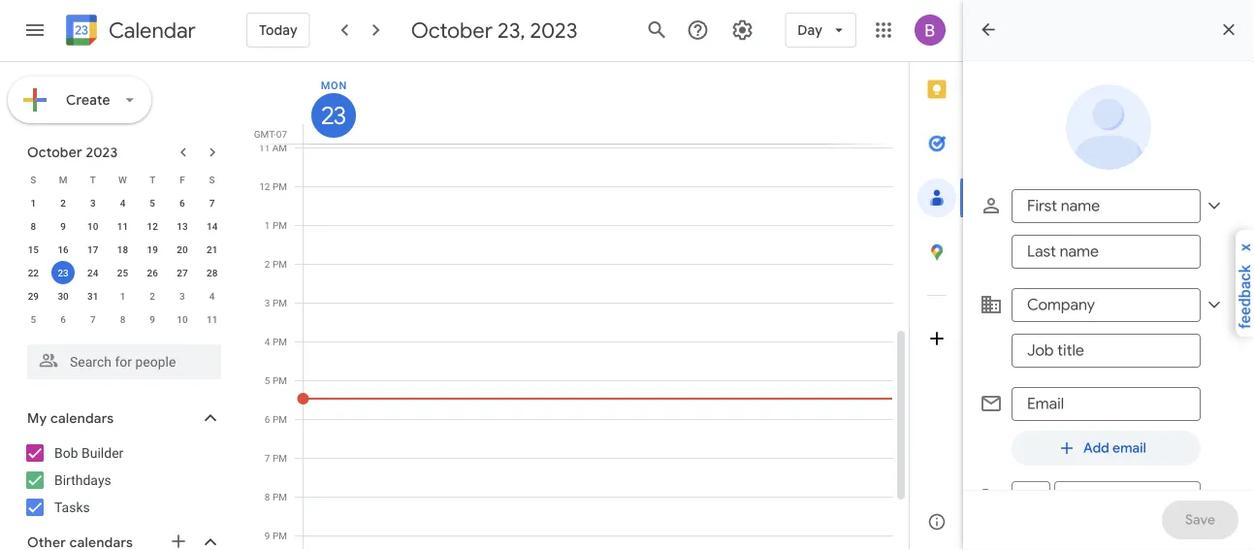 Task type: vqa. For each thing, say whether or not it's contained in the screenshot.


Task type: describe. For each thing, give the bounding box(es) containing it.
8 for 8 pm
[[265, 491, 270, 503]]

november 9 element
[[141, 308, 164, 331]]

0 horizontal spatial 3
[[90, 197, 96, 209]]

m
[[59, 174, 67, 185]]

7 for 7 pm
[[265, 452, 270, 464]]

pm for 9 pm
[[273, 530, 287, 542]]

13 element
[[171, 214, 194, 238]]

my calendars list
[[4, 438, 241, 523]]

8 for november 8 element
[[120, 313, 126, 325]]

add other calendars image
[[169, 532, 188, 550]]

9 pm
[[265, 530, 287, 542]]

27 element
[[171, 261, 194, 284]]

pm for 2 pm
[[273, 258, 287, 270]]

november 7 element
[[81, 308, 105, 331]]

pm for 1 pm
[[273, 219, 287, 231]]

17
[[87, 244, 98, 255]]

10 for 10 element on the top of the page
[[87, 220, 98, 232]]

23,
[[498, 16, 526, 44]]

18 element
[[111, 238, 134, 261]]

23 cell
[[48, 261, 78, 284]]

6 for 6 pm
[[265, 413, 270, 425]]

1 pm
[[265, 219, 287, 231]]

november 11 element
[[201, 308, 224, 331]]

pm for 6 pm
[[273, 413, 287, 425]]

0 vertical spatial 6
[[180, 197, 185, 209]]

create
[[66, 91, 111, 108]]

31
[[87, 290, 98, 302]]

12 element
[[141, 214, 164, 238]]

bob
[[54, 445, 78, 461]]

pm for 12 pm
[[273, 181, 287, 192]]

tab list inside side panel section
[[910, 62, 965, 495]]

november 1 element
[[111, 284, 134, 308]]

1 for november 1 element
[[120, 290, 126, 302]]

my calendars
[[27, 410, 114, 427]]

day
[[798, 22, 823, 39]]

november 5 element
[[22, 308, 45, 331]]

27
[[177, 267, 188, 279]]

18
[[117, 244, 128, 255]]

row containing 1
[[18, 191, 227, 214]]

w
[[118, 174, 127, 185]]

am
[[272, 142, 287, 153]]

28 element
[[201, 261, 224, 284]]

28
[[207, 267, 218, 279]]

26
[[147, 267, 158, 279]]

13
[[177, 220, 188, 232]]

f
[[180, 174, 185, 185]]

november 10 element
[[171, 308, 194, 331]]

day button
[[785, 7, 857, 53]]

today
[[259, 22, 298, 39]]

11 for 11 element on the top left of page
[[117, 220, 128, 232]]

0 vertical spatial 4
[[120, 197, 126, 209]]

my calendars button
[[4, 403, 241, 434]]

4 pm
[[265, 336, 287, 347]]

21
[[207, 244, 218, 255]]

7 pm
[[265, 452, 287, 464]]

support image
[[686, 18, 710, 42]]

gmt-07
[[254, 128, 287, 140]]

1 t from the left
[[90, 174, 96, 185]]

3 pm
[[265, 297, 287, 309]]

16
[[58, 244, 69, 255]]

pm for 5 pm
[[273, 375, 287, 386]]

25 element
[[111, 261, 134, 284]]

row containing 29
[[18, 284, 227, 308]]

row containing s
[[18, 168, 227, 191]]

30 element
[[52, 284, 75, 308]]

0 vertical spatial 2023
[[530, 16, 578, 44]]

today button
[[247, 7, 310, 53]]

22
[[28, 267, 39, 279]]

16 element
[[52, 238, 75, 261]]

main drawer image
[[23, 18, 47, 42]]

14
[[207, 220, 218, 232]]

Search for people text field
[[39, 345, 210, 379]]

29
[[28, 290, 39, 302]]

29 element
[[22, 284, 45, 308]]

12 for 12
[[147, 220, 158, 232]]

12 for 12 pm
[[259, 181, 270, 192]]

15 element
[[22, 238, 45, 261]]

5 for november 5 element
[[31, 313, 36, 325]]

settings menu image
[[731, 18, 754, 42]]

23 inside mon 23
[[321, 100, 345, 131]]

11 for november 11 "element"
[[207, 313, 218, 325]]

november 3 element
[[171, 284, 194, 308]]

6 pm
[[265, 413, 287, 425]]

22 element
[[22, 261, 45, 284]]

21 element
[[201, 238, 224, 261]]

19 element
[[141, 238, 164, 261]]

11 am
[[259, 142, 287, 153]]

2 for november 2 element
[[150, 290, 155, 302]]

october 23, 2023
[[411, 16, 578, 44]]

30
[[58, 290, 69, 302]]

6 for "november 6" element on the left bottom
[[60, 313, 66, 325]]

create button
[[8, 77, 151, 123]]

pm for 4 pm
[[273, 336, 287, 347]]



Task type: locate. For each thing, give the bounding box(es) containing it.
1 horizontal spatial 9
[[150, 313, 155, 325]]

0 horizontal spatial 12
[[147, 220, 158, 232]]

12 up 19
[[147, 220, 158, 232]]

2 down m
[[60, 197, 66, 209]]

3 for november 3 element
[[180, 290, 185, 302]]

9 pm from the top
[[273, 491, 287, 503]]

4 up november 11 "element"
[[209, 290, 215, 302]]

row group containing 1
[[18, 191, 227, 331]]

0 vertical spatial 7
[[209, 197, 215, 209]]

8 inside 23 grid
[[265, 491, 270, 503]]

11 inside 23 grid
[[259, 142, 270, 153]]

11 inside "element"
[[207, 313, 218, 325]]

0 vertical spatial 5
[[150, 197, 155, 209]]

2 up 3 pm
[[265, 258, 270, 270]]

0 vertical spatial 8
[[31, 220, 36, 232]]

11 down the november 4 element
[[207, 313, 218, 325]]

2 horizontal spatial 1
[[265, 219, 270, 231]]

s
[[30, 174, 36, 185], [209, 174, 215, 185]]

4 up 11 element on the top left of page
[[120, 197, 126, 209]]

24
[[87, 267, 98, 279]]

2 vertical spatial 4
[[265, 336, 270, 347]]

birthdays
[[54, 472, 111, 488]]

t right m
[[90, 174, 96, 185]]

2 s from the left
[[209, 174, 215, 185]]

23 down 16
[[58, 267, 69, 279]]

8 up '9 pm'
[[265, 491, 270, 503]]

23 grid
[[248, 62, 909, 550]]

my
[[27, 410, 47, 427]]

pm for 3 pm
[[273, 297, 287, 309]]

2 vertical spatial 11
[[207, 313, 218, 325]]

10 down november 3 element
[[177, 313, 188, 325]]

calendars
[[50, 410, 114, 427]]

7 up 14 element
[[209, 197, 215, 209]]

0 horizontal spatial 4
[[120, 197, 126, 209]]

2 horizontal spatial 9
[[265, 530, 270, 542]]

2023 right 23,
[[530, 16, 578, 44]]

2 for 2 pm
[[265, 258, 270, 270]]

2 horizontal spatial 5
[[265, 375, 270, 386]]

pm down 3 pm
[[273, 336, 287, 347]]

october for october 23, 2023
[[411, 16, 493, 44]]

0 vertical spatial 11
[[259, 142, 270, 153]]

11 element
[[111, 214, 134, 238]]

0 vertical spatial 23
[[321, 100, 345, 131]]

1 vertical spatial 2
[[265, 258, 270, 270]]

1 horizontal spatial 2
[[150, 290, 155, 302]]

1
[[31, 197, 36, 209], [265, 219, 270, 231], [120, 290, 126, 302]]

4 for the november 4 element
[[209, 290, 215, 302]]

gmt-
[[254, 128, 276, 140]]

bob builder
[[54, 445, 124, 461]]

pm up '9 pm'
[[273, 491, 287, 503]]

1 horizontal spatial 6
[[180, 197, 185, 209]]

october 2023
[[27, 144, 118, 161]]

2 vertical spatial 7
[[265, 452, 270, 464]]

side panel section
[[909, 62, 965, 549]]

0 horizontal spatial 11
[[117, 220, 128, 232]]

9 down november 2 element
[[150, 313, 155, 325]]

2 pm
[[265, 258, 287, 270]]

2 horizontal spatial 3
[[265, 297, 270, 309]]

mon
[[321, 79, 348, 91]]

1 horizontal spatial october
[[411, 16, 493, 44]]

1 vertical spatial 23
[[58, 267, 69, 279]]

12 down '11 am'
[[259, 181, 270, 192]]

0 horizontal spatial october
[[27, 144, 82, 161]]

2 horizontal spatial 6
[[265, 413, 270, 425]]

24 element
[[81, 261, 105, 284]]

0 horizontal spatial 8
[[31, 220, 36, 232]]

october
[[411, 16, 493, 44], [27, 144, 82, 161]]

1 horizontal spatial 5
[[150, 197, 155, 209]]

3 up november 10 element
[[180, 290, 185, 302]]

2 pm from the top
[[273, 219, 287, 231]]

1 vertical spatial 12
[[147, 220, 158, 232]]

5 down 29 element
[[31, 313, 36, 325]]

5 row from the top
[[18, 261, 227, 284]]

07
[[276, 128, 287, 140]]

1 horizontal spatial 11
[[207, 313, 218, 325]]

4 pm from the top
[[273, 297, 287, 309]]

23 column header
[[303, 62, 894, 144]]

10 element
[[81, 214, 105, 238]]

9
[[60, 220, 66, 232], [150, 313, 155, 325], [265, 530, 270, 542]]

s left m
[[30, 174, 36, 185]]

pm down am
[[273, 181, 287, 192]]

2 horizontal spatial 4
[[265, 336, 270, 347]]

1 s from the left
[[30, 174, 36, 185]]

7 up 8 pm
[[265, 452, 270, 464]]

1 vertical spatial 11
[[117, 220, 128, 232]]

1 vertical spatial 9
[[150, 313, 155, 325]]

0 vertical spatial october
[[411, 16, 493, 44]]

20
[[177, 244, 188, 255]]

2023 down create
[[86, 144, 118, 161]]

2 vertical spatial 8
[[265, 491, 270, 503]]

7 pm from the top
[[273, 413, 287, 425]]

2 horizontal spatial 11
[[259, 142, 270, 153]]

pm
[[273, 181, 287, 192], [273, 219, 287, 231], [273, 258, 287, 270], [273, 297, 287, 309], [273, 336, 287, 347], [273, 375, 287, 386], [273, 413, 287, 425], [273, 452, 287, 464], [273, 491, 287, 503], [273, 530, 287, 542]]

1 vertical spatial 1
[[265, 219, 270, 231]]

10 up 17 at top
[[87, 220, 98, 232]]

1 inside 23 grid
[[265, 219, 270, 231]]

23, today element
[[52, 261, 75, 284]]

3 up 4 pm
[[265, 297, 270, 309]]

8 down november 1 element
[[120, 313, 126, 325]]

october 2023 grid
[[18, 168, 227, 331]]

19
[[147, 244, 158, 255]]

23
[[321, 100, 345, 131], [58, 267, 69, 279]]

2 vertical spatial 9
[[265, 530, 270, 542]]

2 horizontal spatial 7
[[265, 452, 270, 464]]

0 vertical spatial 1
[[31, 197, 36, 209]]

1 vertical spatial october
[[27, 144, 82, 161]]

pm up 6 pm
[[273, 375, 287, 386]]

1 horizontal spatial 4
[[209, 290, 215, 302]]

0 horizontal spatial 5
[[31, 313, 36, 325]]

4
[[120, 197, 126, 209], [209, 290, 215, 302], [265, 336, 270, 347]]

3 for 3 pm
[[265, 297, 270, 309]]

12 inside 23 grid
[[259, 181, 270, 192]]

november 4 element
[[201, 284, 224, 308]]

2023
[[530, 16, 578, 44], [86, 144, 118, 161]]

1 inside november 1 element
[[120, 290, 126, 302]]

1 vertical spatial 6
[[60, 313, 66, 325]]

1 vertical spatial 10
[[177, 313, 188, 325]]

11 for 11 am
[[259, 142, 270, 153]]

26 element
[[141, 261, 164, 284]]

5 inside 23 grid
[[265, 375, 270, 386]]

1 horizontal spatial 2023
[[530, 16, 578, 44]]

8 pm from the top
[[273, 452, 287, 464]]

None search field
[[0, 337, 241, 379]]

9 down 8 pm
[[265, 530, 270, 542]]

4 inside 23 grid
[[265, 336, 270, 347]]

1 up november 8 element
[[120, 290, 126, 302]]

6 down the "5 pm"
[[265, 413, 270, 425]]

tasks
[[54, 499, 90, 515]]

pm for 8 pm
[[273, 491, 287, 503]]

calendar
[[109, 17, 196, 44]]

15
[[28, 244, 39, 255]]

0 horizontal spatial 23
[[58, 267, 69, 279]]

25
[[117, 267, 128, 279]]

t
[[90, 174, 96, 185], [150, 174, 156, 185]]

2 row from the top
[[18, 191, 227, 214]]

row group
[[18, 191, 227, 331]]

10
[[87, 220, 98, 232], [177, 313, 188, 325]]

2 horizontal spatial 8
[[265, 491, 270, 503]]

november 2 element
[[141, 284, 164, 308]]

pm for 7 pm
[[273, 452, 287, 464]]

4 down 3 pm
[[265, 336, 270, 347]]

0 horizontal spatial 7
[[90, 313, 96, 325]]

1 horizontal spatial t
[[150, 174, 156, 185]]

7
[[209, 197, 215, 209], [90, 313, 96, 325], [265, 452, 270, 464]]

20 element
[[171, 238, 194, 261]]

6 row from the top
[[18, 284, 227, 308]]

12
[[259, 181, 270, 192], [147, 220, 158, 232]]

2 vertical spatial 2
[[150, 290, 155, 302]]

23 down mon
[[321, 100, 345, 131]]

31 element
[[81, 284, 105, 308]]

0 vertical spatial 10
[[87, 220, 98, 232]]

3 inside grid
[[265, 297, 270, 309]]

10 pm from the top
[[273, 530, 287, 542]]

11 down gmt-
[[259, 142, 270, 153]]

23 inside cell
[[58, 267, 69, 279]]

5 up 6 pm
[[265, 375, 270, 386]]

11 up 18
[[117, 220, 128, 232]]

5
[[150, 197, 155, 209], [31, 313, 36, 325], [265, 375, 270, 386]]

0 horizontal spatial 2023
[[86, 144, 118, 161]]

8 up 15 "element"
[[31, 220, 36, 232]]

8 pm
[[265, 491, 287, 503]]

9 up the "16" element
[[60, 220, 66, 232]]

7 row from the top
[[18, 308, 227, 331]]

1 horizontal spatial 1
[[120, 290, 126, 302]]

2 horizontal spatial 2
[[265, 258, 270, 270]]

3 pm from the top
[[273, 258, 287, 270]]

mon 23
[[321, 79, 348, 131]]

row containing 5
[[18, 308, 227, 331]]

3 up 10 element on the top of the page
[[90, 197, 96, 209]]

7 for "november 7" element
[[90, 313, 96, 325]]

1 horizontal spatial 8
[[120, 313, 126, 325]]

1 down 12 pm
[[265, 219, 270, 231]]

tab list
[[910, 62, 965, 495]]

monday, october 23, today element
[[312, 93, 356, 138]]

1 horizontal spatial 12
[[259, 181, 270, 192]]

0 horizontal spatial 10
[[87, 220, 98, 232]]

0 horizontal spatial 6
[[60, 313, 66, 325]]

14 element
[[201, 214, 224, 238]]

1 vertical spatial 7
[[90, 313, 96, 325]]

8
[[31, 220, 36, 232], [120, 313, 126, 325], [265, 491, 270, 503]]

row
[[18, 168, 227, 191], [18, 191, 227, 214], [18, 214, 227, 238], [18, 238, 227, 261], [18, 261, 227, 284], [18, 284, 227, 308], [18, 308, 227, 331]]

5 up 12 element
[[150, 197, 155, 209]]

t left f
[[150, 174, 156, 185]]

1 up 15 "element"
[[31, 197, 36, 209]]

9 for november 9 "element"
[[150, 313, 155, 325]]

pm up 8 pm
[[273, 452, 287, 464]]

november 6 element
[[52, 308, 75, 331]]

10 for november 10 element
[[177, 313, 188, 325]]

1 horizontal spatial 10
[[177, 313, 188, 325]]

0 horizontal spatial 2
[[60, 197, 66, 209]]

0 vertical spatial 2
[[60, 197, 66, 209]]

2 inside grid
[[265, 258, 270, 270]]

pm up 4 pm
[[273, 297, 287, 309]]

1 vertical spatial 8
[[120, 313, 126, 325]]

5 pm
[[265, 375, 287, 386]]

1 for 1 pm
[[265, 219, 270, 231]]

17 element
[[81, 238, 105, 261]]

row containing 15
[[18, 238, 227, 261]]

october left 23,
[[411, 16, 493, 44]]

5 pm from the top
[[273, 336, 287, 347]]

12 pm
[[259, 181, 287, 192]]

0 horizontal spatial 1
[[31, 197, 36, 209]]

4 row from the top
[[18, 238, 227, 261]]

6 inside 23 grid
[[265, 413, 270, 425]]

1 row from the top
[[18, 168, 227, 191]]

0 vertical spatial 12
[[259, 181, 270, 192]]

builder
[[82, 445, 124, 461]]

row containing 22
[[18, 261, 227, 284]]

9 for 9 pm
[[265, 530, 270, 542]]

7 down 31 element
[[90, 313, 96, 325]]

0 horizontal spatial 9
[[60, 220, 66, 232]]

2 vertical spatial 6
[[265, 413, 270, 425]]

october for october 2023
[[27, 144, 82, 161]]

0 horizontal spatial t
[[90, 174, 96, 185]]

1 horizontal spatial 23
[[321, 100, 345, 131]]

0 horizontal spatial s
[[30, 174, 36, 185]]

4 for 4 pm
[[265, 336, 270, 347]]

1 horizontal spatial s
[[209, 174, 215, 185]]

1 vertical spatial 5
[[31, 313, 36, 325]]

0 vertical spatial 9
[[60, 220, 66, 232]]

6 up '13' element
[[180, 197, 185, 209]]

pm up 2 pm
[[273, 219, 287, 231]]

9 inside "element"
[[150, 313, 155, 325]]

calendar heading
[[105, 17, 196, 44]]

6 down 30 element
[[60, 313, 66, 325]]

6
[[180, 197, 185, 209], [60, 313, 66, 325], [265, 413, 270, 425]]

row containing 8
[[18, 214, 227, 238]]

pm down the "5 pm"
[[273, 413, 287, 425]]

2 vertical spatial 5
[[265, 375, 270, 386]]

9 inside 23 grid
[[265, 530, 270, 542]]

1 horizontal spatial 3
[[180, 290, 185, 302]]

6 pm from the top
[[273, 375, 287, 386]]

november 8 element
[[111, 308, 134, 331]]

october up m
[[27, 144, 82, 161]]

calendar element
[[62, 11, 196, 53]]

1 vertical spatial 4
[[209, 290, 215, 302]]

pm down 8 pm
[[273, 530, 287, 542]]

1 pm from the top
[[273, 181, 287, 192]]

2 vertical spatial 1
[[120, 290, 126, 302]]

12 inside 12 element
[[147, 220, 158, 232]]

2 down 26 "element"
[[150, 290, 155, 302]]

5 for 5 pm
[[265, 375, 270, 386]]

3
[[90, 197, 96, 209], [180, 290, 185, 302], [265, 297, 270, 309]]

7 inside 23 grid
[[265, 452, 270, 464]]

2 t from the left
[[150, 174, 156, 185]]

11
[[259, 142, 270, 153], [117, 220, 128, 232], [207, 313, 218, 325]]

pm up 3 pm
[[273, 258, 287, 270]]

3 row from the top
[[18, 214, 227, 238]]

1 vertical spatial 2023
[[86, 144, 118, 161]]

1 horizontal spatial 7
[[209, 197, 215, 209]]

2
[[60, 197, 66, 209], [265, 258, 270, 270], [150, 290, 155, 302]]

s right f
[[209, 174, 215, 185]]



